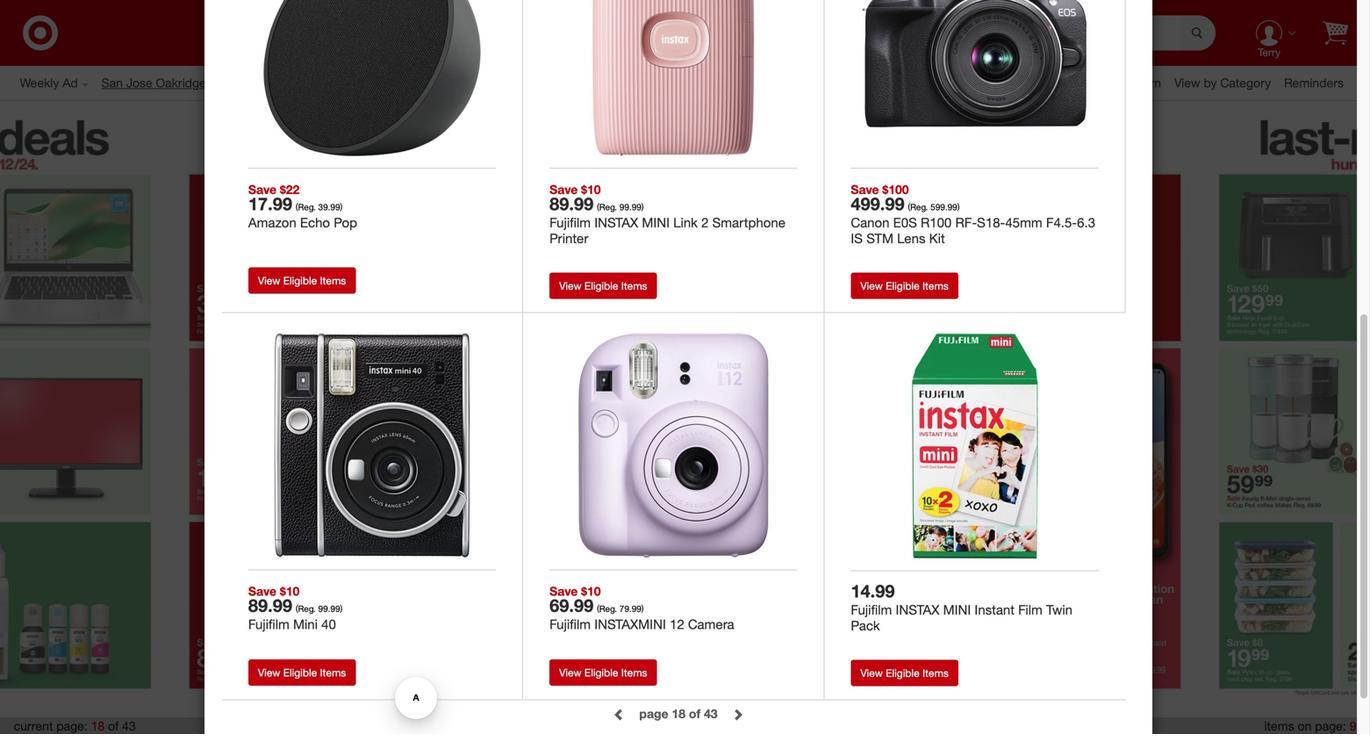 Task type: vqa. For each thing, say whether or not it's contained in the screenshot.


Task type: describe. For each thing, give the bounding box(es) containing it.
fujifilm for fujifilm instaxmini 12 camera
[[550, 616, 591, 632]]

san jose oakridge link
[[102, 74, 219, 92]]

save for fujifilm instax mini link 2 smartphone printer
[[550, 182, 578, 197]]

s18-
[[977, 214, 1006, 230]]

mini inside save $10 89.99 (reg. 99.99) fujifilm instax mini link 2 smartphone printer
[[642, 214, 670, 230]]

view eligible items for save $22 17.99 (reg. 39.99) amazon echo pop
[[258, 274, 346, 287]]

canon
[[851, 214, 890, 230]]

89.99 for fujifilm mini 40
[[248, 595, 292, 616]]

is
[[851, 230, 863, 246]]

lens
[[898, 230, 926, 246]]

chevron left image
[[613, 709, 626, 721]]

79.99)
[[620, 603, 644, 614]]

current page: 18 of 43
[[14, 718, 136, 734]]

oakridge
[[156, 75, 206, 90]]

view for 14.99 fujifilm instax mini instant film twin pack
[[861, 667, 883, 680]]

on
[[1298, 718, 1312, 734]]

camera
[[688, 616, 735, 632]]

eligible for save $10 89.99 (reg. 99.99) fujifilm mini 40
[[283, 666, 317, 679]]

view your cart on target.com image
[[1323, 21, 1349, 45]]

zoom-in element
[[1130, 75, 1162, 90]]

page 19 image
[[685, 111, 1201, 708]]

ad
[[63, 75, 78, 90]]

1 horizontal spatial 18
[[672, 706, 686, 722]]

2
[[702, 214, 709, 230]]

zoom
[[1130, 75, 1162, 90]]

(reg. for echo
[[296, 201, 316, 212]]

items for save $10 69.99 (reg. 79.99) fujifilm instaxmini 12 camera
[[622, 666, 648, 679]]

eligible for save $100 499.99 (reg. 599.99) canon e0s r100 rf-s18-45mm f4.5-6.3 is stm lens kit
[[886, 279, 920, 292]]

99.99) for mini
[[620, 201, 644, 212]]

save $10 89.99 (reg. 99.99) fujifilm mini 40
[[248, 584, 343, 632]]

fujifilm instax mini instant film twin pack link
[[851, 602, 1100, 634]]

amazon echo pop link
[[248, 214, 496, 230]]

fujifilm instaxmini 12 camera link
[[550, 616, 798, 632]]

instax inside '14.99 fujifilm instax mini instant film twin pack'
[[896, 602, 940, 618]]

dialog containing 17.99
[[0, 0, 1371, 734]]

6.3
[[1078, 214, 1096, 230]]

items
[[1265, 718, 1295, 734]]

69.99
[[550, 595, 594, 616]]

$22
[[280, 182, 300, 197]]

fujifilm mini 40 image
[[255, 328, 490, 563]]

echo
[[300, 214, 330, 230]]

pack
[[851, 617, 880, 634]]

page 17 image
[[0, 111, 170, 708]]

prices valid dec 17 - dec 24
[[441, 69, 722, 96]]

view for save $100 499.99 (reg. 599.99) canon e0s r100 rf-s18-45mm f4.5-6.3 is stm lens kit
[[861, 279, 883, 292]]

items for save $22 17.99 (reg. 39.99) amazon echo pop
[[320, 274, 346, 287]]

weekly ad link
[[20, 74, 102, 92]]

page 20 image
[[1201, 111, 1371, 708]]

film
[[1019, 602, 1043, 618]]

view eligible items for save $10 69.99 (reg. 79.99) fujifilm instaxmini 12 camera
[[559, 666, 648, 679]]

14.99
[[851, 581, 895, 602]]

valid
[[508, 69, 555, 96]]

twin
[[1047, 602, 1073, 618]]

view eligible items for 14.99 fujifilm instax mini instant film twin pack
[[861, 667, 949, 680]]

save for amazon echo pop
[[248, 182, 277, 197]]

mini inside '14.99 fujifilm instax mini instant film twin pack'
[[944, 602, 971, 618]]

(reg. for e0s
[[908, 201, 929, 212]]

f4.5-
[[1047, 214, 1078, 230]]

reminders
[[1285, 75, 1344, 90]]

kit
[[930, 230, 945, 246]]

9
[[1350, 718, 1357, 734]]

canon e0s r100 rf-s18-45mm f4.5-6.3 is stm lens kit image
[[857, 0, 1093, 161]]

jose
[[126, 75, 153, 90]]

save $10 89.99 (reg. 99.99) fujifilm instax mini link 2 smartphone printer
[[550, 182, 786, 246]]

instax inside save $10 89.99 (reg. 99.99) fujifilm instax mini link 2 smartphone printer
[[595, 214, 639, 230]]

(reg. for instax
[[597, 201, 617, 212]]

weekly
[[20, 75, 59, 90]]

eligible for 14.99 fujifilm instax mini instant film twin pack
[[886, 667, 920, 680]]

fujifilm instax mini instant film twin pack image
[[857, 328, 1094, 564]]

items for 14.99 fujifilm instax mini instant film twin pack
[[923, 667, 949, 680]]

canon e0s r100 rf-s18-45mm f4.5-6.3 is stm lens kit link
[[851, 214, 1099, 246]]

view eligible items for save $100 499.99 (reg. 599.99) canon e0s r100 rf-s18-45mm f4.5-6.3 is stm lens kit
[[861, 279, 949, 292]]

amazon echo pop image
[[255, 0, 490, 161]]

$100
[[883, 182, 909, 197]]

24
[[697, 69, 722, 96]]



Task type: locate. For each thing, give the bounding box(es) containing it.
99.99) up 40
[[318, 603, 343, 614]]

$10 up mini
[[280, 584, 300, 599]]

99.99) inside save $10 89.99 (reg. 99.99) fujifilm instax mini link 2 smartphone printer
[[620, 201, 644, 212]]

89.99
[[550, 193, 594, 214], [248, 595, 292, 616]]

$10 up "printer" at the top left of the page
[[581, 182, 601, 197]]

(reg. for instaxmini
[[597, 603, 617, 614]]

view left by
[[1175, 75, 1201, 90]]

items down pop
[[320, 274, 346, 287]]

1 vertical spatial 99.99)
[[318, 603, 343, 614]]

0 vertical spatial instax
[[595, 214, 639, 230]]

view by category
[[1175, 75, 1272, 90]]

$10 inside save $10 69.99 (reg. 79.99) fujifilm instaxmini 12 camera
[[581, 584, 601, 599]]

view down 69.99
[[559, 666, 582, 679]]

page: left 9
[[1316, 718, 1347, 734]]

0 horizontal spatial 18
[[91, 718, 105, 734]]

view eligible items down pack
[[861, 667, 949, 680]]

prices
[[441, 69, 502, 96]]

r100
[[921, 214, 952, 230]]

view eligible items for save $10 89.99 (reg. 99.99) fujifilm mini 40
[[258, 666, 346, 679]]

18 right "current"
[[91, 718, 105, 734]]

view eligible items for save $10 89.99 (reg. 99.99) fujifilm instax mini link 2 smartphone printer
[[559, 279, 648, 292]]

instax
[[595, 214, 639, 230], [896, 602, 940, 618]]

(reg. inside save $10 69.99 (reg. 79.99) fujifilm instaxmini 12 camera
[[597, 603, 617, 614]]

0 horizontal spatial instax
[[595, 214, 639, 230]]

0 horizontal spatial 43
[[122, 718, 136, 734]]

0 horizontal spatial dec
[[561, 69, 600, 96]]

san jose oakridge
[[102, 75, 206, 90]]

eligible down mini
[[283, 666, 317, 679]]

89.99 inside save $10 89.99 (reg. 99.99) fujifilm mini 40
[[248, 595, 292, 616]]

$10 inside save $10 89.99 (reg. 99.99) fujifilm instax mini link 2 smartphone printer
[[581, 182, 601, 197]]

save for canon e0s r100 rf-s18-45mm f4.5-6.3 is stm lens kit
[[851, 182, 879, 197]]

view for save $10 69.99 (reg. 79.99) fujifilm instaxmini 12 camera
[[559, 666, 582, 679]]

$10 for instax
[[581, 182, 601, 197]]

1 horizontal spatial 89.99
[[550, 193, 594, 214]]

1 horizontal spatial of
[[689, 706, 701, 722]]

page 18 of 43
[[640, 706, 718, 722]]

go to target.com image
[[23, 15, 58, 50]]

mini left link
[[642, 214, 670, 230]]

eligible
[[283, 274, 317, 287], [585, 279, 619, 292], [886, 279, 920, 292], [283, 666, 317, 679], [585, 666, 619, 679], [886, 667, 920, 680]]

mini
[[293, 616, 318, 632]]

view for save $10 89.99 (reg. 99.99) fujifilm instax mini link 2 smartphone printer
[[559, 279, 582, 292]]

18 right the page
[[672, 706, 686, 722]]

items down 40
[[320, 666, 346, 679]]

(reg. left 79.99)
[[597, 603, 617, 614]]

1 page: from the left
[[56, 718, 88, 734]]

dialog
[[0, 0, 1371, 734]]

89.99 for fujifilm instax mini link 2 smartphone printer
[[550, 193, 594, 214]]

$10 up instaxmini
[[581, 584, 601, 599]]

items down kit
[[923, 279, 949, 292]]

instax right 14.99
[[896, 602, 940, 618]]

page
[[640, 706, 669, 722]]

1 horizontal spatial 43
[[704, 706, 718, 722]]

save
[[248, 182, 277, 197], [550, 182, 578, 197], [851, 182, 879, 197], [248, 584, 277, 599], [550, 584, 578, 599]]

page 18 image
[[170, 111, 685, 708]]

items down fujifilm instax mini instant film twin pack link
[[923, 667, 949, 680]]

fujifilm inside '14.99 fujifilm instax mini instant film twin pack'
[[851, 602, 892, 618]]

1 horizontal spatial mini
[[944, 602, 971, 618]]

17.99
[[248, 193, 292, 214]]

fujifilm instax mini link 2 smartphone printer link
[[550, 214, 798, 246]]

pop
[[334, 214, 357, 230]]

smartphone
[[713, 214, 786, 230]]

mini
[[642, 214, 670, 230], [944, 602, 971, 618]]

mini left instant
[[944, 602, 971, 618]]

fujifilm for fujifilm mini 40
[[248, 616, 290, 632]]

zoom link
[[1130, 74, 1175, 92]]

fujifilm inside save $10 89.99 (reg. 99.99) fujifilm instax mini link 2 smartphone printer
[[550, 214, 591, 230]]

form
[[654, 15, 1216, 50]]

$10 for mini
[[280, 584, 300, 599]]

0 horizontal spatial 89.99
[[248, 595, 292, 616]]

fujifilm inside save $10 69.99 (reg. 79.99) fujifilm instaxmini 12 camera
[[550, 616, 591, 632]]

view
[[1175, 75, 1201, 90], [258, 274, 280, 287], [559, 279, 582, 292], [861, 279, 883, 292], [258, 666, 280, 679], [559, 666, 582, 679], [861, 667, 883, 680]]

(reg. up mini
[[296, 603, 316, 614]]

of right the page
[[689, 706, 701, 722]]

save $10 69.99 (reg. 79.99) fujifilm instaxmini 12 camera
[[550, 584, 735, 632]]

40
[[322, 616, 336, 632]]

14.99 fujifilm instax mini instant film twin pack
[[851, 581, 1073, 634]]

view down pack
[[861, 667, 883, 680]]

39.99)
[[318, 201, 343, 212]]

99.99) up fujifilm instax mini link 2 smartphone printer link
[[620, 201, 644, 212]]

(reg. inside save $22 17.99 (reg. 39.99) amazon echo pop
[[296, 201, 316, 212]]

1 horizontal spatial instax
[[896, 602, 940, 618]]

save inside save $10 89.99 (reg. 99.99) fujifilm instax mini link 2 smartphone printer
[[550, 182, 578, 197]]

(reg. up e0s
[[908, 201, 929, 212]]

(reg. for mini
[[296, 603, 316, 614]]

89.99 up "printer" at the top left of the page
[[550, 193, 594, 214]]

fujifilm
[[550, 214, 591, 230], [851, 602, 892, 618], [248, 616, 290, 632], [550, 616, 591, 632]]

stm
[[867, 230, 894, 246]]

save inside save $10 89.99 (reg. 99.99) fujifilm mini 40
[[248, 584, 277, 599]]

dec
[[561, 69, 600, 96], [652, 69, 691, 96]]

dec left the 17
[[561, 69, 600, 96]]

0 horizontal spatial mini
[[642, 214, 670, 230]]

(reg. inside save $10 89.99 (reg. 99.99) fujifilm mini 40
[[296, 603, 316, 614]]

0 horizontal spatial 99.99)
[[318, 603, 343, 614]]

1 vertical spatial 89.99
[[248, 595, 292, 616]]

89.99 left mini
[[248, 595, 292, 616]]

99.99) inside save $10 89.99 (reg. 99.99) fujifilm mini 40
[[318, 603, 343, 614]]

view down save $10 89.99 (reg. 99.99) fujifilm mini 40
[[258, 666, 280, 679]]

view eligible items up the chevron left image
[[559, 666, 648, 679]]

page 18 of 43 element
[[640, 706, 718, 722]]

1 vertical spatial mini
[[944, 602, 971, 618]]

eligible down "printer" at the top left of the page
[[585, 279, 619, 292]]

$10 inside save $10 89.99 (reg. 99.99) fujifilm mini 40
[[280, 584, 300, 599]]

items for save $100 499.99 (reg. 599.99) canon e0s r100 rf-s18-45mm f4.5-6.3 is stm lens kit
[[923, 279, 949, 292]]

view eligible items
[[258, 274, 346, 287], [559, 279, 648, 292], [861, 279, 949, 292], [258, 666, 346, 679], [559, 666, 648, 679], [861, 667, 949, 680]]

89.99 inside save $10 89.99 (reg. 99.99) fujifilm instax mini link 2 smartphone printer
[[550, 193, 594, 214]]

printer
[[550, 230, 589, 246]]

view eligible items down "echo"
[[258, 274, 346, 287]]

0 horizontal spatial of
[[108, 718, 119, 734]]

1 vertical spatial instax
[[896, 602, 940, 618]]

by
[[1204, 75, 1217, 90]]

(reg. up "echo"
[[296, 201, 316, 212]]

reminders link
[[1285, 74, 1358, 92]]

items down fujifilm instax mini link 2 smartphone printer link
[[622, 279, 648, 292]]

instant
[[975, 602, 1015, 618]]

view down stm
[[861, 279, 883, 292]]

current
[[14, 718, 53, 734]]

view down amazon
[[258, 274, 280, 287]]

99.99) for 40
[[318, 603, 343, 614]]

eligible down "echo"
[[283, 274, 317, 287]]

43
[[704, 706, 718, 722], [122, 718, 136, 734]]

$10 for instaxmini
[[581, 584, 601, 599]]

category
[[1221, 75, 1272, 90]]

page:
[[56, 718, 88, 734], [1316, 718, 1347, 734]]

eligible for save $22 17.99 (reg. 39.99) amazon echo pop
[[283, 274, 317, 287]]

1 horizontal spatial 99.99)
[[620, 201, 644, 212]]

12
[[670, 616, 685, 632]]

save inside save $10 69.99 (reg. 79.99) fujifilm instaxmini 12 camera
[[550, 584, 578, 599]]

save inside save $22 17.99 (reg. 39.99) amazon echo pop
[[248, 182, 277, 197]]

1 horizontal spatial dec
[[652, 69, 691, 96]]

instaxmini
[[595, 616, 666, 632]]

save for fujifilm mini 40
[[248, 584, 277, 599]]

eligible for save $10 69.99 (reg. 79.99) fujifilm instaxmini 12 camera
[[585, 666, 619, 679]]

items up the chevron left image
[[622, 666, 648, 679]]

of
[[689, 706, 701, 722], [108, 718, 119, 734]]

(reg.
[[296, 201, 316, 212], [597, 201, 617, 212], [908, 201, 929, 212], [296, 603, 316, 614], [597, 603, 617, 614]]

18
[[672, 706, 686, 722], [91, 718, 105, 734]]

fujifilm for fujifilm instax mini link 2 smartphone printer
[[550, 214, 591, 230]]

(reg. inside save $10 89.99 (reg. 99.99) fujifilm instax mini link 2 smartphone printer
[[597, 201, 617, 212]]

-
[[637, 69, 645, 96]]

eligible for save $10 89.99 (reg. 99.99) fujifilm instax mini link 2 smartphone printer
[[585, 279, 619, 292]]

items for save $10 89.99 (reg. 99.99) fujifilm mini 40
[[320, 666, 346, 679]]

save $100 499.99 (reg. 599.99) canon e0s r100 rf-s18-45mm f4.5-6.3 is stm lens kit
[[851, 182, 1096, 246]]

0 vertical spatial 99.99)
[[620, 201, 644, 212]]

rf-
[[956, 214, 977, 230]]

view eligible items down lens
[[861, 279, 949, 292]]

instax right "printer" at the top left of the page
[[595, 214, 639, 230]]

weekly ad
[[20, 75, 78, 90]]

view by category link
[[1175, 75, 1285, 90]]

view eligible items down mini
[[258, 666, 346, 679]]

99.99)
[[620, 201, 644, 212], [318, 603, 343, 614]]

1 dec from the left
[[561, 69, 600, 96]]

e0s
[[894, 214, 917, 230]]

items on page: 9
[[1265, 718, 1357, 734]]

view eligible items down "printer" at the top left of the page
[[559, 279, 648, 292]]

save $22 17.99 (reg. 39.99) amazon echo pop
[[248, 182, 357, 230]]

page: right "current"
[[56, 718, 88, 734]]

items for save $10 89.99 (reg. 99.99) fujifilm instax mini link 2 smartphone printer
[[622, 279, 648, 292]]

amazon
[[248, 214, 297, 230]]

fujifilm inside save $10 89.99 (reg. 99.99) fujifilm mini 40
[[248, 616, 290, 632]]

17
[[606, 69, 631, 96]]

fujifilm mini 40 link
[[248, 616, 496, 632]]

view for save $22 17.99 (reg. 39.99) amazon echo pop
[[258, 274, 280, 287]]

view down "printer" at the top left of the page
[[559, 279, 582, 292]]

1 horizontal spatial page:
[[1316, 718, 1347, 734]]

$10
[[581, 182, 601, 197], [280, 584, 300, 599], [581, 584, 601, 599]]

599.99)
[[931, 201, 960, 212]]

45mm
[[1006, 214, 1043, 230]]

(reg. up fujifilm instax mini link 2 smartphone printer link
[[597, 201, 617, 212]]

0 vertical spatial 89.99
[[550, 193, 594, 214]]

view for save $10 89.99 (reg. 99.99) fujifilm mini 40
[[258, 666, 280, 679]]

san
[[102, 75, 123, 90]]

2 dec from the left
[[652, 69, 691, 96]]

save inside save $100 499.99 (reg. 599.99) canon e0s r100 rf-s18-45mm f4.5-6.3 is stm lens kit
[[851, 182, 879, 197]]

eligible up the chevron left image
[[585, 666, 619, 679]]

eligible down 14.99
[[886, 667, 920, 680]]

499.99
[[851, 193, 905, 214]]

save for fujifilm instaxmini 12 camera
[[550, 584, 578, 599]]

of right "current"
[[108, 718, 119, 734]]

link
[[674, 214, 698, 230]]

fujifilm instaxmini 12 camera image
[[556, 328, 792, 563]]

dec right -
[[652, 69, 691, 96]]

0 vertical spatial mini
[[642, 214, 670, 230]]

fujifilm instax mini link 2 smartphone printer image
[[556, 0, 792, 161]]

items
[[320, 274, 346, 287], [622, 279, 648, 292], [923, 279, 949, 292], [320, 666, 346, 679], [622, 666, 648, 679], [923, 667, 949, 680]]

0 horizontal spatial page:
[[56, 718, 88, 734]]

chevron right image
[[732, 709, 744, 721]]

eligible down lens
[[886, 279, 920, 292]]

2 page: from the left
[[1316, 718, 1347, 734]]

(reg. inside save $100 499.99 (reg. 599.99) canon e0s r100 rf-s18-45mm f4.5-6.3 is stm lens kit
[[908, 201, 929, 212]]



